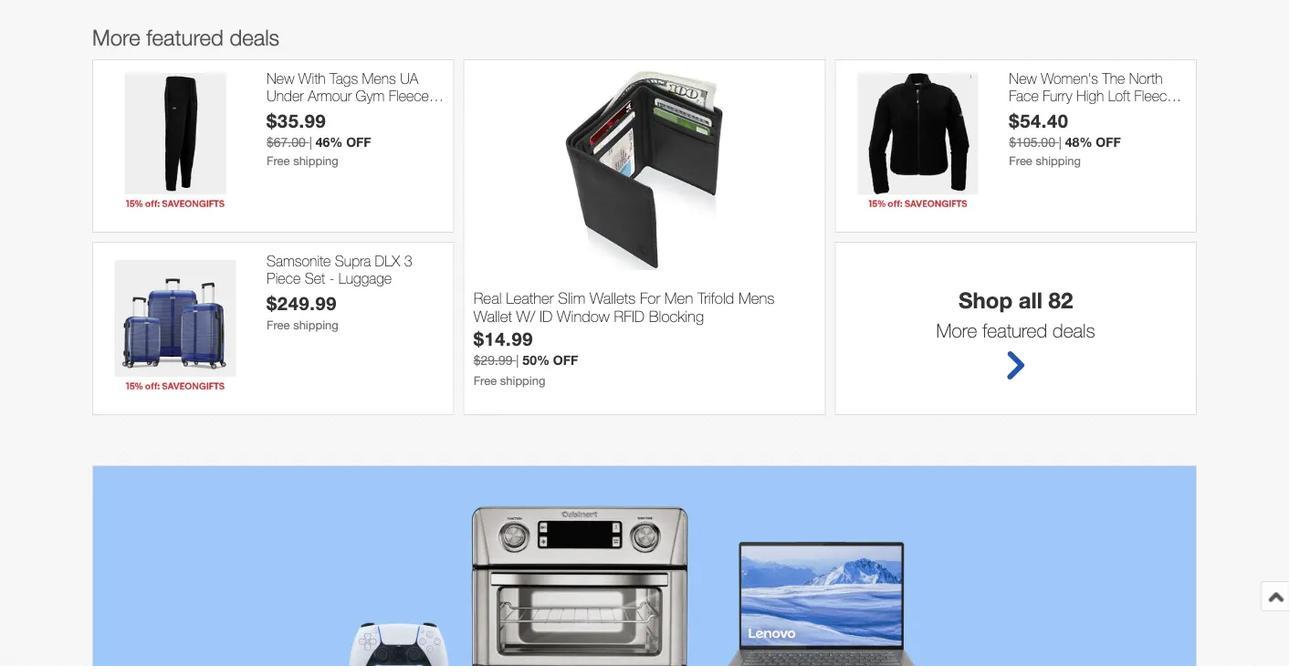 Task type: locate. For each thing, give the bounding box(es) containing it.
1 vertical spatial featured
[[983, 319, 1048, 341]]

2 horizontal spatial |
[[1059, 135, 1062, 150]]

0 vertical spatial mens
[[362, 69, 396, 87]]

| inside '$54.40 $105.00 | 48% off free shipping'
[[1059, 135, 1062, 150]]

1 horizontal spatial featured
[[983, 319, 1048, 341]]

free down $105.00
[[1009, 154, 1033, 168]]

new up the under
[[267, 69, 294, 87]]

| inside $35.99 $67.00 | 46% off free shipping
[[309, 135, 312, 150]]

shipping down 50%
[[500, 374, 546, 388]]

more featured deals
[[92, 24, 280, 50]]

shipping down $249.99
[[293, 318, 339, 333]]

for
[[640, 289, 660, 307]]

new women's the north face furry high loft  fleece coat fleece full zip jacket
[[1009, 69, 1175, 122]]

1 horizontal spatial off
[[553, 353, 578, 368]]

jacket
[[1133, 104, 1173, 122]]

0 horizontal spatial new
[[267, 69, 294, 87]]

set
[[305, 269, 325, 287]]

0 horizontal spatial |
[[309, 135, 312, 150]]

mens inside new with tags mens ua under armour gym fleece rival joggers pants sweatpants
[[362, 69, 396, 87]]

shipping
[[293, 154, 339, 168], [1036, 154, 1081, 168], [293, 318, 339, 333], [500, 374, 546, 388]]

new with tags mens ua under armour gym fleece rival joggers pants sweatpants
[[267, 69, 429, 139]]

off right 48%
[[1096, 135, 1121, 150]]

off right 50%
[[553, 353, 578, 368]]

mens right the trifold
[[739, 289, 775, 307]]

deals down the 82
[[1053, 319, 1096, 341]]

| left "46%"
[[309, 135, 312, 150]]

deals up the under
[[230, 24, 280, 50]]

1 horizontal spatial |
[[516, 353, 519, 368]]

fleece down furry
[[1043, 104, 1083, 122]]

sweatpants
[[267, 122, 339, 139]]

1 vertical spatial deals
[[1053, 319, 1096, 341]]

more inside the shop all 82 more featured deals
[[937, 319, 977, 341]]

1 horizontal spatial new
[[1009, 69, 1037, 87]]

zip
[[1111, 104, 1129, 122]]

|
[[309, 135, 312, 150], [1059, 135, 1062, 150], [516, 353, 519, 368]]

free
[[267, 154, 290, 168], [1009, 154, 1033, 168], [267, 318, 290, 333], [474, 374, 497, 388]]

featured
[[146, 24, 224, 50], [983, 319, 1048, 341]]

fleece inside new with tags mens ua under armour gym fleece rival joggers pants sweatpants
[[389, 87, 429, 104]]

free down $249.99
[[267, 318, 290, 333]]

tags
[[330, 69, 358, 87]]

1 horizontal spatial mens
[[739, 289, 775, 307]]

all
[[1019, 287, 1043, 313]]

mens
[[362, 69, 396, 87], [739, 289, 775, 307]]

$35.99
[[267, 110, 326, 132]]

shipping down "46%"
[[293, 154, 339, 168]]

2 new from the left
[[1009, 69, 1037, 87]]

$67.00
[[267, 135, 306, 150]]

off for $54.40
[[1096, 135, 1121, 150]]

off inside '$54.40 $105.00 | 48% off free shipping'
[[1096, 135, 1121, 150]]

0 horizontal spatial fleece
[[389, 87, 429, 104]]

0 horizontal spatial off
[[346, 135, 371, 150]]

1 new from the left
[[267, 69, 294, 87]]

off inside $35.99 $67.00 | 46% off free shipping
[[346, 135, 371, 150]]

more
[[92, 24, 140, 50], [937, 319, 977, 341]]

pants
[[352, 104, 386, 122]]

off inside real leather slim wallets for men trifold mens wallet w/ id window rfid blocking $14.99 $29.99 | 50% off free shipping
[[553, 353, 578, 368]]

real
[[474, 289, 502, 307]]

rival
[[267, 104, 295, 122]]

off right "46%"
[[346, 135, 371, 150]]

shop all 82 more featured deals
[[937, 287, 1096, 341]]

with
[[298, 69, 326, 87]]

off
[[346, 135, 371, 150], [1096, 135, 1121, 150], [553, 353, 578, 368]]

samsonite supra dlx 3 piece set - luggage $249.99 free shipping
[[267, 252, 412, 333]]

mens up gym
[[362, 69, 396, 87]]

real leather slim wallets for men trifold mens wallet w/ id window rfid blocking $14.99 $29.99 | 50% off free shipping
[[474, 289, 775, 388]]

fleece down ua
[[389, 87, 429, 104]]

1 horizontal spatial deals
[[1053, 319, 1096, 341]]

$35.99 $67.00 | 46% off free shipping
[[267, 110, 371, 168]]

0 horizontal spatial mens
[[362, 69, 396, 87]]

$105.00
[[1009, 135, 1056, 150]]

new up face
[[1009, 69, 1037, 87]]

1 vertical spatial mens
[[739, 289, 775, 307]]

shipping down 48%
[[1036, 154, 1081, 168]]

gym
[[356, 87, 385, 104]]

free down $67.00
[[267, 154, 290, 168]]

new inside new women's the north face furry high loft  fleece coat fleece full zip jacket
[[1009, 69, 1037, 87]]

id
[[540, 307, 553, 325]]

face
[[1009, 87, 1039, 104]]

1 horizontal spatial more
[[937, 319, 977, 341]]

50%
[[523, 353, 550, 368]]

2 horizontal spatial off
[[1096, 135, 1121, 150]]

1 vertical spatial more
[[937, 319, 977, 341]]

free inside $35.99 $67.00 | 46% off free shipping
[[267, 154, 290, 168]]

46%
[[316, 135, 343, 150]]

shipping inside $35.99 $67.00 | 46% off free shipping
[[293, 154, 339, 168]]

| left 50%
[[516, 353, 519, 368]]

fleece up jacket
[[1135, 87, 1175, 104]]

1 horizontal spatial fleece
[[1043, 104, 1083, 122]]

free inside '$54.40 $105.00 | 48% off free shipping'
[[1009, 154, 1033, 168]]

| left 48%
[[1059, 135, 1062, 150]]

0 horizontal spatial deals
[[230, 24, 280, 50]]

shipping inside real leather slim wallets for men trifold mens wallet w/ id window rfid blocking $14.99 $29.99 | 50% off free shipping
[[500, 374, 546, 388]]

deals
[[230, 24, 280, 50], [1053, 319, 1096, 341]]

fleece for $54.40
[[1135, 87, 1175, 104]]

new
[[267, 69, 294, 87], [1009, 69, 1037, 87]]

window
[[557, 307, 610, 325]]

slim
[[558, 289, 585, 307]]

0 vertical spatial featured
[[146, 24, 224, 50]]

2 horizontal spatial fleece
[[1135, 87, 1175, 104]]

the
[[1103, 69, 1125, 87]]

rfid
[[614, 307, 645, 325]]

new inside new with tags mens ua under armour gym fleece rival joggers pants sweatpants
[[267, 69, 294, 87]]

$54.40 $105.00 | 48% off free shipping
[[1009, 110, 1121, 168]]

fleece
[[389, 87, 429, 104], [1135, 87, 1175, 104], [1043, 104, 1083, 122]]

featured inside the shop all 82 more featured deals
[[983, 319, 1048, 341]]

free inside real leather slim wallets for men trifold mens wallet w/ id window rfid blocking $14.99 $29.99 | 50% off free shipping
[[474, 374, 497, 388]]

0 horizontal spatial more
[[92, 24, 140, 50]]

free down $29.99 on the left bottom of page
[[474, 374, 497, 388]]



Task type: describe. For each thing, give the bounding box(es) containing it.
| for $35.99
[[309, 135, 312, 150]]

dlx
[[375, 252, 400, 269]]

$29.99
[[474, 353, 513, 368]]

luggage
[[339, 269, 392, 287]]

real leather slim wallets for men trifold mens wallet w/ id window rfid blocking link
[[474, 289, 816, 328]]

wallet
[[474, 307, 512, 325]]

free inside samsonite supra dlx 3 piece set - luggage $249.99 free shipping
[[267, 318, 290, 333]]

full
[[1087, 104, 1107, 122]]

coat
[[1009, 104, 1039, 122]]

blocking
[[649, 307, 704, 325]]

high
[[1077, 87, 1104, 104]]

| inside real leather slim wallets for men trifold mens wallet w/ id window rfid blocking $14.99 $29.99 | 50% off free shipping
[[516, 353, 519, 368]]

furry
[[1043, 87, 1073, 104]]

new with tags mens ua under armour gym fleece rival joggers pants sweatpants link
[[267, 69, 444, 139]]

$54.40
[[1009, 110, 1069, 132]]

0 horizontal spatial featured
[[146, 24, 224, 50]]

joggers
[[299, 104, 348, 122]]

fleece for $35.99
[[389, 87, 429, 104]]

0 vertical spatial deals
[[230, 24, 280, 50]]

deals inside the shop all 82 more featured deals
[[1053, 319, 1096, 341]]

new women's the north face furry high loft  fleece coat fleece full zip jacket link
[[1009, 69, 1187, 122]]

48%
[[1065, 135, 1092, 150]]

mens inside real leather slim wallets for men trifold mens wallet w/ id window rfid blocking $14.99 $29.99 | 50% off free shipping
[[739, 289, 775, 307]]

off for $35.99
[[346, 135, 371, 150]]

supra
[[335, 252, 371, 269]]

trifold
[[698, 289, 734, 307]]

wallets
[[590, 289, 636, 307]]

w/
[[516, 307, 535, 325]]

shop
[[959, 287, 1013, 313]]

0 vertical spatial more
[[92, 24, 140, 50]]

piece
[[267, 269, 301, 287]]

-
[[329, 269, 334, 287]]

82
[[1049, 287, 1073, 313]]

ua
[[400, 69, 419, 87]]

leather
[[506, 289, 554, 307]]

samsonite supra dlx 3 piece set - luggage link
[[267, 252, 444, 287]]

women's
[[1041, 69, 1098, 87]]

samsonite
[[267, 252, 331, 269]]

loft
[[1108, 87, 1131, 104]]

under
[[267, 87, 304, 104]]

3
[[404, 252, 412, 269]]

| for $54.40
[[1059, 135, 1062, 150]]

north
[[1129, 69, 1163, 87]]

men
[[665, 289, 693, 307]]

armour
[[308, 87, 352, 104]]

$14.99
[[474, 328, 533, 350]]

new for $35.99
[[267, 69, 294, 87]]

$249.99
[[267, 292, 337, 314]]

shipping inside '$54.40 $105.00 | 48% off free shipping'
[[1036, 154, 1081, 168]]

new for $54.40
[[1009, 69, 1037, 87]]

shipping inside samsonite supra dlx 3 piece set - luggage $249.99 free shipping
[[293, 318, 339, 333]]



Task type: vqa. For each thing, say whether or not it's contained in the screenshot.
Free inside the Real Leather Slim Wallets For Men Trifold Mens Wallet W/ ID Window RFID Blocking $14.99 $29.99 | 50% off Free shipping
yes



